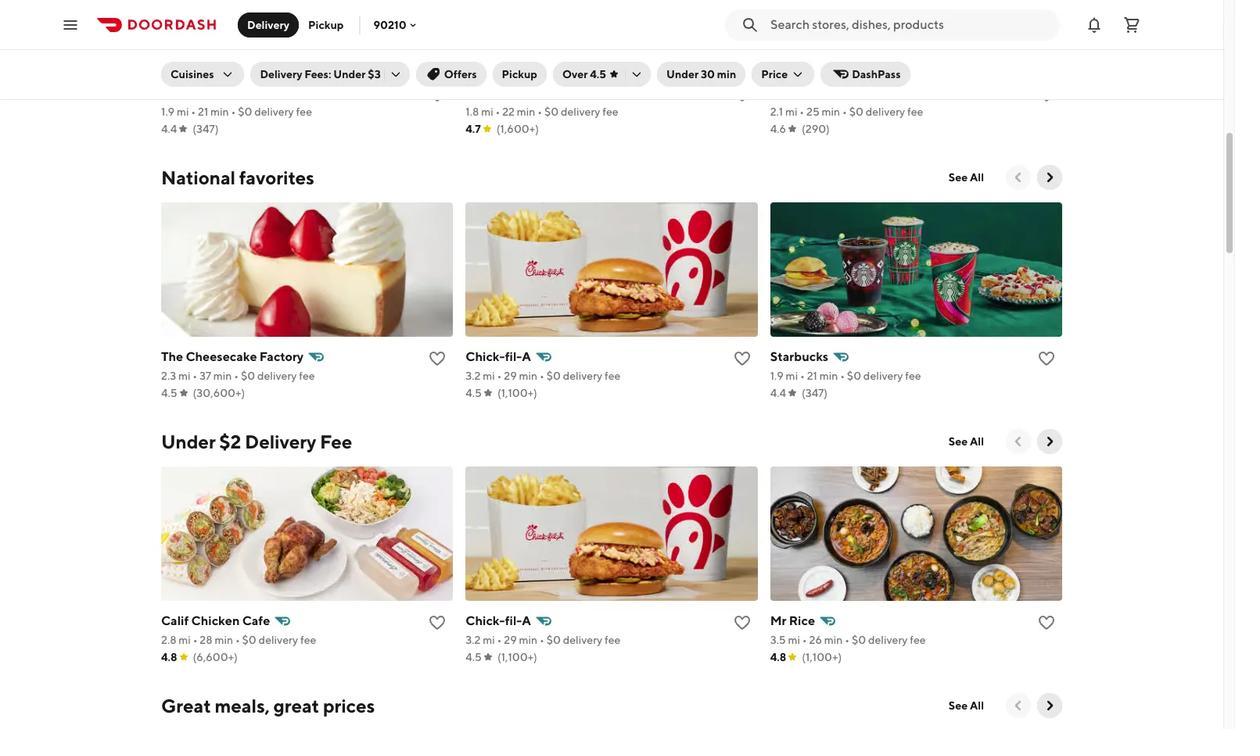 Task type: describe. For each thing, give the bounding box(es) containing it.
chick-fil-a for national favorites
[[466, 350, 531, 365]]

open menu image
[[61, 15, 80, 34]]

cuisines button
[[161, 62, 244, 87]]

coffee
[[490, 85, 531, 100]]

3.2 mi • 29 min • $​0 delivery fee for under $2 delivery fee
[[466, 634, 621, 647]]

&
[[566, 85, 574, 100]]

1 horizontal spatial 21
[[807, 370, 817, 382]]

4.6
[[770, 123, 786, 135]]

under for under 30 min
[[666, 68, 699, 81]]

3.2 for under $2 delivery fee
[[466, 634, 481, 647]]

mr
[[770, 614, 786, 629]]

under $2 delivery fee link
[[161, 429, 352, 454]]

1 horizontal spatial 4.4
[[770, 387, 786, 400]]

2.1
[[770, 106, 783, 118]]

min inside button
[[717, 68, 736, 81]]

0 vertical spatial 1.9 mi • 21 min • $​0 delivery fee
[[161, 106, 312, 118]]

chicken
[[191, 614, 240, 629]]

22
[[502, 106, 515, 118]]

4.8 for mr rice
[[770, 652, 786, 664]]

delivery for cafe's click to add this store to your saved list icon
[[259, 634, 298, 647]]

click to add this store to your saved list image for cafe
[[428, 614, 447, 633]]

0 vertical spatial pickup button
[[299, 12, 353, 37]]

(1,600+)
[[497, 123, 539, 135]]

1 vertical spatial pickup button
[[492, 62, 547, 87]]

4.5 for click to add this store to your saved list image corresponding to a
[[466, 387, 482, 400]]

0 vertical spatial starbucks
[[161, 85, 219, 100]]

2.3 mi • 37 min • $​0 delivery fee
[[161, 370, 315, 382]]

the coffee bean & tea leaf
[[466, 85, 625, 100]]

delivery for click to add this store to your saved list image corresponding to bean
[[561, 106, 600, 118]]

dashpass button
[[821, 62, 910, 87]]

fil- for under $2 delivery fee
[[505, 614, 522, 629]]

3.2 mi • 29 min • $​0 delivery fee for national favorites
[[466, 370, 621, 382]]

price
[[761, 68, 788, 81]]

over 4.5
[[562, 68, 606, 81]]

favorites
[[239, 167, 314, 189]]

dashpass
[[852, 68, 901, 81]]

$3
[[368, 68, 381, 81]]

offers
[[444, 68, 477, 81]]

90210
[[373, 18, 406, 31]]

1 vertical spatial (347)
[[802, 387, 828, 400]]

under for under $2 delivery fee
[[161, 431, 216, 453]]

$​0 for click to add this store to your saved list icon corresponding to a
[[546, 634, 561, 647]]

previous button of carousel image
[[1011, 434, 1026, 450]]

0 horizontal spatial 1.9
[[161, 106, 175, 118]]

$​0 for click to add this store to your saved list image corresponding to bean
[[544, 106, 559, 118]]

over 4.5 button
[[553, 62, 651, 87]]

a for under $2 delivery fee
[[522, 614, 531, 629]]

28
[[200, 634, 213, 647]]

chick-fil-a for under $2 delivery fee
[[466, 614, 531, 629]]

the cheesecake factory
[[161, 350, 304, 365]]

4.5 for factory click to add this store to your saved list image
[[161, 387, 177, 400]]

the for the coffee bean & tea leaf
[[466, 85, 488, 100]]

el pollo loco
[[770, 85, 846, 100]]

0 horizontal spatial 21
[[198, 106, 208, 118]]

great
[[273, 695, 319, 717]]

prices
[[323, 695, 375, 717]]

(1,100+) for under $2 delivery fee
[[497, 652, 537, 664]]

notification bell image
[[1085, 15, 1104, 34]]

leaf
[[599, 85, 625, 100]]

1 see from the top
[[949, 171, 968, 184]]

see for prices
[[949, 700, 968, 713]]

see all for fee
[[949, 436, 984, 448]]

1 horizontal spatial 1.9 mi • 21 min • $​0 delivery fee
[[770, 370, 921, 382]]

great
[[161, 695, 211, 717]]

click to add this store to your saved list image for loco
[[1037, 85, 1056, 104]]

click to add this store to your saved list image for bean
[[733, 85, 751, 104]]

4.5 for click to add this store to your saved list icon corresponding to a
[[466, 652, 482, 664]]

great meals, great prices
[[161, 695, 375, 717]]

29 for national favorites
[[504, 370, 517, 382]]

el
[[770, 85, 782, 100]]

2 vertical spatial delivery
[[245, 431, 316, 453]]

next button of carousel image for under $2 delivery fee
[[1042, 434, 1058, 450]]

tea
[[576, 85, 597, 100]]

3.5
[[770, 634, 786, 647]]

1.8 mi • 22 min • $​0 delivery fee
[[466, 106, 618, 118]]

delivery fees: under $3
[[260, 68, 381, 81]]

2.1 mi • 25 min • $​0 delivery fee
[[770, 106, 923, 118]]

1 all from the top
[[970, 171, 984, 184]]

see all link for fee
[[939, 429, 993, 454]]

26
[[809, 634, 822, 647]]

great meals, great prices link
[[161, 694, 375, 719]]

4.8 for calif chicken cafe
[[161, 652, 177, 664]]

4.5 inside "button"
[[590, 68, 606, 81]]

pollo
[[785, 85, 814, 100]]

Store search: begin typing to search for stores available on DoorDash text field
[[770, 16, 1050, 33]]

pickup for the topmost 'pickup' "button"
[[308, 18, 344, 31]]

fees:
[[305, 68, 331, 81]]

2.8
[[161, 634, 176, 647]]

cheesecake
[[186, 350, 257, 365]]

all for prices
[[970, 700, 984, 713]]

(290)
[[802, 123, 830, 135]]

0 items, open order cart image
[[1122, 15, 1141, 34]]

37
[[199, 370, 211, 382]]

1 see all from the top
[[949, 171, 984, 184]]

pickup for bottommost 'pickup' "button"
[[502, 68, 537, 81]]

delivery for click to add this store to your saved list image corresponding to a
[[563, 370, 602, 382]]

previous button of carousel image for great meals, great prices
[[1011, 699, 1026, 714]]



Task type: vqa. For each thing, say whether or not it's contained in the screenshot.


Task type: locate. For each thing, give the bounding box(es) containing it.
2 29 from the top
[[504, 634, 517, 647]]

0 horizontal spatial under
[[161, 431, 216, 453]]

delivery inside "button"
[[247, 18, 289, 31]]

1 vertical spatial chick-fil-a
[[466, 614, 531, 629]]

4.8 down 2.8
[[161, 652, 177, 664]]

0 vertical spatial delivery
[[247, 18, 289, 31]]

1 chick- from the top
[[466, 350, 505, 365]]

2 3.2 from the top
[[466, 634, 481, 647]]

0 vertical spatial 29
[[504, 370, 517, 382]]

3.5 mi • 26 min • $​0 delivery fee
[[770, 634, 926, 647]]

$​0
[[238, 106, 252, 118], [544, 106, 559, 118], [849, 106, 863, 118], [241, 370, 255, 382], [546, 370, 561, 382], [847, 370, 861, 382], [242, 634, 256, 647], [546, 634, 561, 647], [852, 634, 866, 647]]

1 fil- from the top
[[505, 350, 522, 365]]

0 vertical spatial chick-
[[466, 350, 505, 365]]

0 horizontal spatial 1.9 mi • 21 min • $​0 delivery fee
[[161, 106, 312, 118]]

see for fee
[[949, 436, 968, 448]]

90210 button
[[373, 18, 419, 31]]

all for fee
[[970, 436, 984, 448]]

2.3
[[161, 370, 176, 382]]

mi
[[177, 106, 189, 118], [481, 106, 493, 118], [785, 106, 797, 118], [178, 370, 190, 382], [483, 370, 495, 382], [786, 370, 798, 382], [179, 634, 191, 647], [483, 634, 495, 647], [788, 634, 800, 647]]

1 4.8 from the left
[[161, 652, 177, 664]]

1 vertical spatial 21
[[807, 370, 817, 382]]

0 vertical spatial 3.2 mi • 29 min • $​0 delivery fee
[[466, 370, 621, 382]]

delivery for click to add this store to your saved list icon related to loco
[[866, 106, 905, 118]]

delivery
[[254, 106, 294, 118], [561, 106, 600, 118], [866, 106, 905, 118], [257, 370, 297, 382], [563, 370, 602, 382], [863, 370, 903, 382], [259, 634, 298, 647], [563, 634, 602, 647], [868, 634, 908, 647]]

3.2 for national favorites
[[466, 370, 481, 382]]

factory
[[260, 350, 304, 365]]

loco
[[817, 85, 846, 100]]

1 horizontal spatial 4.8
[[770, 652, 786, 664]]

1 vertical spatial 3.2 mi • 29 min • $​0 delivery fee
[[466, 634, 621, 647]]

2 all from the top
[[970, 436, 984, 448]]

1 chick-fil-a from the top
[[466, 350, 531, 365]]

(1,100+)
[[497, 387, 537, 400], [497, 652, 537, 664], [802, 652, 842, 664]]

4.7
[[466, 123, 481, 135]]

see all
[[949, 171, 984, 184], [949, 436, 984, 448], [949, 700, 984, 713]]

29 for under $2 delivery fee
[[504, 634, 517, 647]]

4.4
[[161, 123, 177, 135], [770, 387, 786, 400]]

2 chick-fil-a from the top
[[466, 614, 531, 629]]

under left 30
[[666, 68, 699, 81]]

the for the cheesecake factory
[[161, 350, 183, 365]]

meals,
[[215, 695, 270, 717]]

0 vertical spatial see all link
[[939, 165, 993, 190]]

0 vertical spatial (347)
[[193, 123, 219, 135]]

4.8 down 3.5
[[770, 652, 786, 664]]

fee
[[296, 106, 312, 118], [602, 106, 618, 118], [907, 106, 923, 118], [299, 370, 315, 382], [605, 370, 621, 382], [905, 370, 921, 382], [300, 634, 316, 647], [605, 634, 621, 647], [910, 634, 926, 647]]

2 vertical spatial see
[[949, 700, 968, 713]]

1 vertical spatial delivery
[[260, 68, 302, 81]]

3 see all from the top
[[949, 700, 984, 713]]

1 horizontal spatial the
[[466, 85, 488, 100]]

over
[[562, 68, 588, 81]]

next button of carousel image for national favorites
[[1042, 170, 1058, 185]]

1 a from the top
[[522, 350, 531, 365]]

(347)
[[193, 123, 219, 135], [802, 387, 828, 400]]

$​0 for factory click to add this store to your saved list image
[[241, 370, 255, 382]]

min
[[717, 68, 736, 81], [210, 106, 229, 118], [517, 106, 535, 118], [822, 106, 840, 118], [213, 370, 232, 382], [519, 370, 538, 382], [820, 370, 838, 382], [215, 634, 233, 647], [519, 634, 538, 647], [824, 634, 843, 647]]

1 vertical spatial starbucks
[[770, 350, 828, 365]]

pickup up coffee
[[502, 68, 537, 81]]

price button
[[752, 62, 814, 87]]

see all for prices
[[949, 700, 984, 713]]

under 30 min
[[666, 68, 736, 81]]

1 horizontal spatial 1.9
[[770, 370, 784, 382]]

1 vertical spatial see all link
[[939, 429, 993, 454]]

2 horizontal spatial under
[[666, 68, 699, 81]]

2.8 mi • 28 min • $​0 delivery fee
[[161, 634, 316, 647]]

a
[[522, 350, 531, 365], [522, 614, 531, 629]]

0 horizontal spatial the
[[161, 350, 183, 365]]

1 vertical spatial all
[[970, 436, 984, 448]]

national favorites
[[161, 167, 314, 189]]

0 vertical spatial 3.2
[[466, 370, 481, 382]]

0 vertical spatial see all
[[949, 171, 984, 184]]

pickup up delivery fees: under $3 on the top left of the page
[[308, 18, 344, 31]]

click to add this store to your saved list image
[[1037, 85, 1056, 104], [428, 614, 447, 633], [733, 614, 751, 633], [1037, 614, 1056, 633]]

1.9
[[161, 106, 175, 118], [770, 370, 784, 382]]

chick-
[[466, 350, 505, 365], [466, 614, 505, 629]]

$​0 for click to add this store to your saved list image corresponding to a
[[546, 370, 561, 382]]

25
[[806, 106, 820, 118]]

delivery for click to add this store to your saved list icon corresponding to a
[[563, 634, 602, 647]]

0 horizontal spatial pickup button
[[299, 12, 353, 37]]

1 vertical spatial chick-
[[466, 614, 505, 629]]

1 horizontal spatial under
[[333, 68, 366, 81]]

delivery up delivery fees: under $3 on the top left of the page
[[247, 18, 289, 31]]

under 30 min button
[[657, 62, 746, 87]]

3 see all link from the top
[[939, 694, 993, 719]]

0 vertical spatial see
[[949, 171, 968, 184]]

fil-
[[505, 350, 522, 365], [505, 614, 522, 629]]

0 vertical spatial 21
[[198, 106, 208, 118]]

chick- for national favorites
[[466, 350, 505, 365]]

3.2
[[466, 370, 481, 382], [466, 634, 481, 647]]

mr rice
[[770, 614, 815, 629]]

2 vertical spatial see all
[[949, 700, 984, 713]]

pickup button
[[299, 12, 353, 37], [492, 62, 547, 87]]

national favorites link
[[161, 165, 314, 190]]

0 horizontal spatial 4.8
[[161, 652, 177, 664]]

delivery button
[[238, 12, 299, 37]]

delivery left fees:
[[260, 68, 302, 81]]

0 vertical spatial next button of carousel image
[[1042, 170, 1058, 185]]

1 vertical spatial see
[[949, 436, 968, 448]]

1 vertical spatial see all
[[949, 436, 984, 448]]

2 see all from the top
[[949, 436, 984, 448]]

delivery for delivery
[[247, 18, 289, 31]]

2 fil- from the top
[[505, 614, 522, 629]]

0 vertical spatial 1.9
[[161, 106, 175, 118]]

0 horizontal spatial pickup
[[308, 18, 344, 31]]

the
[[466, 85, 488, 100], [161, 350, 183, 365]]

click to add this store to your saved list image for a
[[733, 614, 751, 633]]

national
[[161, 167, 235, 189]]

1 vertical spatial a
[[522, 614, 531, 629]]

1 see all link from the top
[[939, 165, 993, 190]]

2 previous button of carousel image from the top
[[1011, 699, 1026, 714]]

1 vertical spatial previous button of carousel image
[[1011, 699, 1026, 714]]

fil- for national favorites
[[505, 350, 522, 365]]

starbucks
[[161, 85, 219, 100], [770, 350, 828, 365]]

previous button of carousel image for national favorites
[[1011, 170, 1026, 185]]

a for national favorites
[[522, 350, 531, 365]]

calif
[[161, 614, 189, 629]]

2 a from the top
[[522, 614, 531, 629]]

1 vertical spatial 1.9
[[770, 370, 784, 382]]

0 vertical spatial fil-
[[505, 350, 522, 365]]

click to add this store to your saved list image for a
[[733, 350, 751, 368]]

the up 1.8
[[466, 85, 488, 100]]

2 see all link from the top
[[939, 429, 993, 454]]

2 4.8 from the left
[[770, 652, 786, 664]]

all
[[970, 171, 984, 184], [970, 436, 984, 448], [970, 700, 984, 713]]

delivery for delivery fees: under $3
[[260, 68, 302, 81]]

0 vertical spatial the
[[466, 85, 488, 100]]

2 vertical spatial see all link
[[939, 694, 993, 719]]

2 see from the top
[[949, 436, 968, 448]]

click to add this store to your saved list image for factory
[[428, 350, 447, 368]]

1 3.2 mi • 29 min • $​0 delivery fee from the top
[[466, 370, 621, 382]]

0 horizontal spatial (347)
[[193, 123, 219, 135]]

3 all from the top
[[970, 700, 984, 713]]

$2
[[219, 431, 241, 453]]

30
[[701, 68, 715, 81]]

bean
[[533, 85, 563, 100]]

1 vertical spatial the
[[161, 350, 183, 365]]

0 vertical spatial 4.4
[[161, 123, 177, 135]]

under left $3
[[333, 68, 366, 81]]

1 vertical spatial fil-
[[505, 614, 522, 629]]

click to add this store to your saved list image
[[428, 85, 447, 104], [733, 85, 751, 104], [428, 350, 447, 368], [733, 350, 751, 368], [1037, 350, 1056, 368]]

cuisines
[[171, 68, 214, 81]]

pickup button up 22 on the top of page
[[492, 62, 547, 87]]

2 vertical spatial all
[[970, 700, 984, 713]]

1 vertical spatial pickup
[[502, 68, 537, 81]]

delivery
[[247, 18, 289, 31], [260, 68, 302, 81], [245, 431, 316, 453]]

see all link
[[939, 165, 993, 190], [939, 429, 993, 454], [939, 694, 993, 719]]

chick- for under $2 delivery fee
[[466, 614, 505, 629]]

4.8
[[161, 652, 177, 664], [770, 652, 786, 664]]

$​0 for cafe's click to add this store to your saved list icon
[[242, 634, 256, 647]]

3.2 mi • 29 min • $​0 delivery fee
[[466, 370, 621, 382], [466, 634, 621, 647]]

chick-fil-a
[[466, 350, 531, 365], [466, 614, 531, 629]]

delivery for factory click to add this store to your saved list image
[[257, 370, 297, 382]]

$​0 for click to add this store to your saved list icon related to loco
[[849, 106, 863, 118]]

the up 2.3
[[161, 350, 183, 365]]

(1,100+) for national favorites
[[497, 387, 537, 400]]

2 3.2 mi • 29 min • $​0 delivery fee from the top
[[466, 634, 621, 647]]

rice
[[789, 614, 815, 629]]

offers button
[[416, 62, 486, 87]]

1 horizontal spatial starbucks
[[770, 350, 828, 365]]

1 vertical spatial next button of carousel image
[[1042, 434, 1058, 450]]

0 vertical spatial previous button of carousel image
[[1011, 170, 1026, 185]]

1 horizontal spatial pickup
[[502, 68, 537, 81]]

1.9 mi • 21 min • $​0 delivery fee
[[161, 106, 312, 118], [770, 370, 921, 382]]

(6,600+)
[[193, 652, 238, 664]]

1 horizontal spatial pickup button
[[492, 62, 547, 87]]

pickup
[[308, 18, 344, 31], [502, 68, 537, 81]]

1 previous button of carousel image from the top
[[1011, 170, 1026, 185]]

21
[[198, 106, 208, 118], [807, 370, 817, 382]]

delivery right $2
[[245, 431, 316, 453]]

fee
[[320, 431, 352, 453]]

0 vertical spatial pickup
[[308, 18, 344, 31]]

1 3.2 from the top
[[466, 370, 481, 382]]

0 vertical spatial chick-fil-a
[[466, 350, 531, 365]]

next button of carousel image
[[1042, 699, 1058, 714]]

1.8
[[466, 106, 479, 118]]

calif chicken cafe
[[161, 614, 270, 629]]

0 horizontal spatial 4.4
[[161, 123, 177, 135]]

3 see from the top
[[949, 700, 968, 713]]

under
[[333, 68, 366, 81], [666, 68, 699, 81], [161, 431, 216, 453]]

see
[[949, 171, 968, 184], [949, 436, 968, 448], [949, 700, 968, 713]]

1 vertical spatial 29
[[504, 634, 517, 647]]

0 vertical spatial a
[[522, 350, 531, 365]]

1 next button of carousel image from the top
[[1042, 170, 1058, 185]]

1 vertical spatial 1.9 mi • 21 min • $​0 delivery fee
[[770, 370, 921, 382]]

2 chick- from the top
[[466, 614, 505, 629]]

2 next button of carousel image from the top
[[1042, 434, 1058, 450]]

29
[[504, 370, 517, 382], [504, 634, 517, 647]]

1 vertical spatial 4.4
[[770, 387, 786, 400]]

next button of carousel image
[[1042, 170, 1058, 185], [1042, 434, 1058, 450]]

cafe
[[242, 614, 270, 629]]

pickup button up delivery fees: under $3 on the top left of the page
[[299, 12, 353, 37]]

under $2 delivery fee
[[161, 431, 352, 453]]

4.5
[[590, 68, 606, 81], [161, 387, 177, 400], [466, 387, 482, 400], [466, 652, 482, 664]]

•
[[191, 106, 196, 118], [231, 106, 236, 118], [496, 106, 500, 118], [538, 106, 542, 118], [800, 106, 804, 118], [842, 106, 847, 118], [193, 370, 197, 382], [234, 370, 239, 382], [497, 370, 502, 382], [540, 370, 544, 382], [800, 370, 805, 382], [840, 370, 845, 382], [193, 634, 198, 647], [235, 634, 240, 647], [497, 634, 502, 647], [540, 634, 544, 647], [802, 634, 807, 647], [845, 634, 850, 647]]

(30,600+)
[[193, 387, 245, 400]]

see all link for prices
[[939, 694, 993, 719]]

under inside button
[[666, 68, 699, 81]]

previous button of carousel image
[[1011, 170, 1026, 185], [1011, 699, 1026, 714]]

under left $2
[[161, 431, 216, 453]]

1 29 from the top
[[504, 370, 517, 382]]

1 horizontal spatial (347)
[[802, 387, 828, 400]]

1 vertical spatial 3.2
[[466, 634, 481, 647]]

0 horizontal spatial starbucks
[[161, 85, 219, 100]]

0 vertical spatial all
[[970, 171, 984, 184]]



